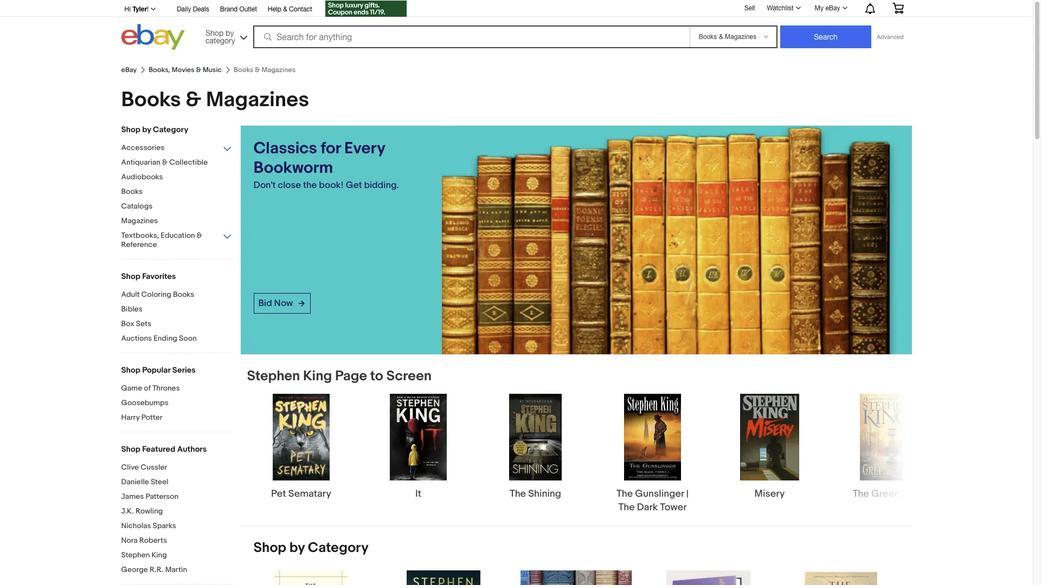 Task type: describe. For each thing, give the bounding box(es) containing it.
brand
[[220, 5, 238, 13]]

education
[[161, 231, 195, 240]]

brand outlet
[[220, 5, 257, 13]]

don't
[[254, 180, 276, 191]]

sets
[[136, 319, 151, 329]]

the for the shining
[[510, 489, 526, 501]]

books,
[[149, 66, 170, 74]]

adult
[[121, 290, 140, 299]]

shop featured authors
[[121, 445, 207, 455]]

goosebumps link
[[121, 399, 232, 409]]

thrones
[[152, 384, 180, 393]]

shop by category
[[206, 28, 235, 45]]

j.k. rowling link
[[121, 507, 232, 517]]

stephen inside the "clive cussler danielle steel james patterson j.k. rowling nicholas sparks nora roberts stephen king george r.r. martin"
[[121, 551, 150, 560]]

for
[[321, 139, 341, 158]]

of
[[144, 384, 151, 393]]

your shopping cart image
[[892, 3, 904, 14]]

the gunslinger | the dark tower image
[[624, 395, 681, 481]]

shop inside classics for every bookworm main content
[[254, 540, 286, 557]]

clive cussler danielle steel james patterson j.k. rowling nicholas sparks nora roberts stephen king george r.r. martin
[[121, 463, 187, 575]]

& down accessories dropdown button
[[162, 158, 168, 167]]

authors
[[177, 445, 207, 455]]

classics
[[254, 139, 317, 158]]

clive
[[121, 463, 139, 472]]

goosebumps
[[121, 399, 169, 408]]

stephen inside classics for every bookworm main content
[[247, 368, 300, 385]]

classics for every bookworm image
[[442, 126, 912, 355]]

sparks
[[153, 522, 176, 531]]

pet sematary image
[[273, 395, 330, 481]]

the gunslinger | the dark tower link
[[598, 395, 707, 515]]

the green mile link
[[833, 395, 941, 502]]

shining
[[528, 489, 561, 501]]

mile
[[902, 489, 921, 501]]

hi tyler !
[[124, 5, 149, 13]]

help
[[268, 5, 281, 13]]

advanced
[[877, 34, 904, 40]]

my ebay link
[[809, 2, 852, 15]]

textbooks, education & reference button
[[121, 231, 232, 251]]

ending
[[154, 334, 177, 343]]

game
[[121, 384, 142, 393]]

my ebay
[[815, 4, 840, 12]]

martin
[[165, 566, 187, 575]]

magazines inside accessories antiquarian & collectible audiobooks books catalogs magazines textbooks, education & reference
[[121, 216, 158, 226]]

r.r.
[[150, 566, 164, 575]]

& down books, movies & music in the top left of the page
[[186, 87, 201, 113]]

danielle steel link
[[121, 478, 232, 488]]

shop popular series
[[121, 366, 196, 376]]

it link
[[364, 395, 473, 502]]

auctions ending soon link
[[121, 334, 232, 344]]

hi
[[124, 5, 131, 13]]

account navigation
[[119, 0, 912, 18]]

the for the green mile
[[853, 489, 869, 501]]

it
[[415, 489, 421, 501]]

to
[[370, 368, 383, 385]]

& inside account navigation
[[283, 5, 287, 13]]

nora
[[121, 536, 138, 546]]

books, movies & music
[[149, 66, 222, 74]]

close
[[278, 180, 301, 191]]

every
[[344, 139, 385, 158]]

book!
[[319, 180, 344, 191]]

bid
[[258, 298, 272, 309]]

accessories antiquarian & collectible audiobooks books catalogs magazines textbooks, education & reference
[[121, 143, 208, 249]]

it image
[[390, 395, 447, 481]]

rowling
[[136, 507, 163, 516]]

james patterson link
[[121, 492, 232, 503]]

0 vertical spatial magazines
[[206, 87, 309, 113]]

0 vertical spatial shop by category
[[121, 125, 188, 135]]

my
[[815, 4, 824, 12]]

harry
[[121, 413, 140, 423]]

adult coloring books bibles box sets auctions ending soon
[[121, 290, 197, 343]]

potter
[[141, 413, 162, 423]]

pet sematary link
[[247, 395, 356, 502]]

the shining image
[[509, 395, 562, 481]]

the green mile image
[[860, 395, 914, 481]]

magazines link
[[121, 216, 232, 227]]

coloring
[[141, 290, 171, 299]]

the left dark at the bottom right of the page
[[619, 502, 635, 514]]

tyler
[[132, 5, 147, 13]]

bidding.
[[364, 180, 399, 191]]

the shining
[[510, 489, 561, 501]]

stephen king link
[[121, 551, 232, 561]]

the gunslinger | the dark tower
[[617, 489, 689, 514]]

shop by category inside classics for every bookworm main content
[[254, 540, 369, 557]]

nora roberts link
[[121, 536, 232, 547]]



Task type: vqa. For each thing, say whether or not it's contained in the screenshot.
Gift Cards
no



Task type: locate. For each thing, give the bounding box(es) containing it.
watchlist link
[[761, 2, 806, 15]]

misery image
[[740, 395, 800, 481]]

shop for danielle steel
[[121, 445, 140, 455]]

george
[[121, 566, 148, 575]]

1 vertical spatial ebay
[[121, 66, 137, 74]]

shop for antiquarian & collectible
[[121, 125, 140, 135]]

shop for bibles
[[121, 272, 140, 282]]

0 horizontal spatial shop by category
[[121, 125, 188, 135]]

shop by category
[[121, 125, 188, 135], [254, 540, 369, 557]]

books inside the adult coloring books bibles box sets auctions ending soon
[[173, 290, 194, 299]]

movies
[[172, 66, 195, 74]]

audiobooks
[[121, 172, 163, 182]]

antiquarian & collectible link
[[121, 158, 232, 168]]

0 vertical spatial ebay
[[826, 4, 840, 12]]

0 horizontal spatial category
[[153, 125, 188, 135]]

books up bibles link
[[173, 290, 194, 299]]

the green mile
[[853, 489, 921, 501]]

shop by category banner
[[119, 0, 912, 53]]

steel
[[151, 478, 168, 487]]

1 vertical spatial shop by category
[[254, 540, 369, 557]]

favorites
[[142, 272, 176, 282]]

catalogs
[[121, 202, 153, 211]]

soon
[[179, 334, 197, 343]]

the left shining
[[510, 489, 526, 501]]

king inside the "clive cussler danielle steel james patterson j.k. rowling nicholas sparks nora roberts stephen king george r.r. martin"
[[152, 551, 167, 560]]

0 vertical spatial books
[[121, 87, 181, 113]]

accessories
[[121, 143, 165, 152]]

gunslinger
[[635, 489, 684, 501]]

tower
[[660, 502, 687, 514]]

books
[[121, 87, 181, 113], [121, 187, 143, 196], [173, 290, 194, 299]]

music
[[203, 66, 222, 74]]

pet
[[271, 489, 286, 501]]

dark
[[637, 502, 658, 514]]

bid now
[[258, 298, 293, 309]]

misery link
[[716, 395, 824, 502]]

category
[[206, 36, 235, 45]]

list inside classics for every bookworm main content
[[241, 571, 912, 586]]

patterson
[[146, 492, 179, 502]]

nicholas sparks link
[[121, 522, 232, 532]]

harry potter link
[[121, 413, 232, 424]]

the left gunslinger
[[617, 489, 633, 501]]

george r.r. martin link
[[121, 566, 232, 576]]

help & contact link
[[268, 4, 312, 16]]

& right education
[[197, 231, 202, 240]]

king inside classics for every bookworm main content
[[303, 368, 332, 385]]

1 vertical spatial stephen
[[121, 551, 150, 560]]

1 horizontal spatial magazines
[[206, 87, 309, 113]]

classics for every bookworm main content
[[241, 126, 941, 586]]

1 vertical spatial magazines
[[121, 216, 158, 226]]

the shining link
[[481, 395, 590, 502]]

books up catalogs
[[121, 187, 143, 196]]

by inside 'shop by category'
[[226, 28, 234, 37]]

2 horizontal spatial by
[[289, 540, 305, 557]]

by inside classics for every bookworm main content
[[289, 540, 305, 557]]

bid now link
[[254, 293, 311, 314]]

Search for anything text field
[[255, 27, 688, 47]]

shop by category button
[[201, 24, 249, 47]]

0 horizontal spatial ebay
[[121, 66, 137, 74]]

0 horizontal spatial stephen
[[121, 551, 150, 560]]

books, movies & music link
[[149, 66, 222, 74]]

popular
[[142, 366, 170, 376]]

adult coloring books link
[[121, 290, 232, 300]]

page
[[335, 368, 367, 385]]

1 horizontal spatial shop by category
[[254, 540, 369, 557]]

shop for goosebumps
[[121, 366, 140, 376]]

shop inside 'shop by category'
[[206, 28, 224, 37]]

None submit
[[780, 25, 872, 48]]

category inside classics for every bookworm main content
[[308, 540, 369, 557]]

the for the gunslinger | the dark tower
[[617, 489, 633, 501]]

1 vertical spatial by
[[142, 125, 151, 135]]

textbooks,
[[121, 231, 159, 240]]

1 horizontal spatial ebay
[[826, 4, 840, 12]]

1 vertical spatial category
[[308, 540, 369, 557]]

box sets link
[[121, 319, 232, 330]]

james
[[121, 492, 144, 502]]

books down books,
[[121, 87, 181, 113]]

1 vertical spatial books
[[121, 187, 143, 196]]

1 vertical spatial king
[[152, 551, 167, 560]]

king up 'r.r.'
[[152, 551, 167, 560]]

cussler
[[141, 463, 167, 472]]

shop by category up accessories
[[121, 125, 188, 135]]

0 vertical spatial by
[[226, 28, 234, 37]]

1 horizontal spatial king
[[303, 368, 332, 385]]

featured
[[142, 445, 175, 455]]

screen
[[386, 368, 432, 385]]

1 horizontal spatial category
[[308, 540, 369, 557]]

1 horizontal spatial by
[[226, 28, 234, 37]]

game of thrones link
[[121, 384, 232, 394]]

& right help
[[283, 5, 287, 13]]

by up accessories
[[142, 125, 151, 135]]

advanced link
[[872, 26, 909, 48]]

the
[[303, 180, 317, 191]]

2 vertical spatial books
[[173, 290, 194, 299]]

by down brand
[[226, 28, 234, 37]]

shop favorites
[[121, 272, 176, 282]]

help & contact
[[268, 5, 312, 13]]

books & magazines
[[121, 87, 309, 113]]

danielle
[[121, 478, 149, 487]]

0 horizontal spatial magazines
[[121, 216, 158, 226]]

now
[[274, 298, 293, 309]]

none submit inside shop by category banner
[[780, 25, 872, 48]]

sematary
[[288, 489, 331, 501]]

bibles link
[[121, 305, 232, 315]]

bookworm
[[254, 158, 333, 178]]

list
[[241, 571, 912, 586]]

classics for every bookworm don't close the book! get bidding.
[[254, 139, 399, 191]]

ebay
[[826, 4, 840, 12], [121, 66, 137, 74]]

daily deals link
[[177, 4, 209, 16]]

1 horizontal spatial stephen
[[247, 368, 300, 385]]

audiobooks link
[[121, 172, 232, 183]]

category
[[153, 125, 188, 135], [308, 540, 369, 557]]

0 horizontal spatial by
[[142, 125, 151, 135]]

0 horizontal spatial king
[[152, 551, 167, 560]]

0 vertical spatial stephen
[[247, 368, 300, 385]]

the
[[510, 489, 526, 501], [617, 489, 633, 501], [853, 489, 869, 501], [619, 502, 635, 514]]

get the coupon image
[[325, 1, 407, 17]]

green
[[872, 489, 900, 501]]

sell link
[[740, 4, 760, 12]]

0 vertical spatial category
[[153, 125, 188, 135]]

ebay left books,
[[121, 66, 137, 74]]

stephen king page to screen
[[247, 368, 432, 385]]

2 vertical spatial by
[[289, 540, 305, 557]]

books inside accessories antiquarian & collectible audiobooks books catalogs magazines textbooks, education & reference
[[121, 187, 143, 196]]

the left green
[[853, 489, 869, 501]]

by down pet sematary
[[289, 540, 305, 557]]

collectible
[[169, 158, 208, 167]]

game of thrones goosebumps harry potter
[[121, 384, 180, 423]]

outlet
[[239, 5, 257, 13]]

ebay inside account navigation
[[826, 4, 840, 12]]

deals
[[193, 5, 209, 13]]

j.k.
[[121, 507, 134, 516]]

shop by category down sematary
[[254, 540, 369, 557]]

!
[[147, 5, 149, 13]]

&
[[283, 5, 287, 13], [196, 66, 201, 74], [186, 87, 201, 113], [162, 158, 168, 167], [197, 231, 202, 240]]

reference
[[121, 240, 157, 249]]

ebay right my
[[826, 4, 840, 12]]

get
[[346, 180, 362, 191]]

books link
[[121, 187, 232, 197]]

bibles
[[121, 305, 143, 314]]

daily
[[177, 5, 191, 13]]

0 vertical spatial king
[[303, 368, 332, 385]]

& left music
[[196, 66, 201, 74]]

king left page in the bottom left of the page
[[303, 368, 332, 385]]



